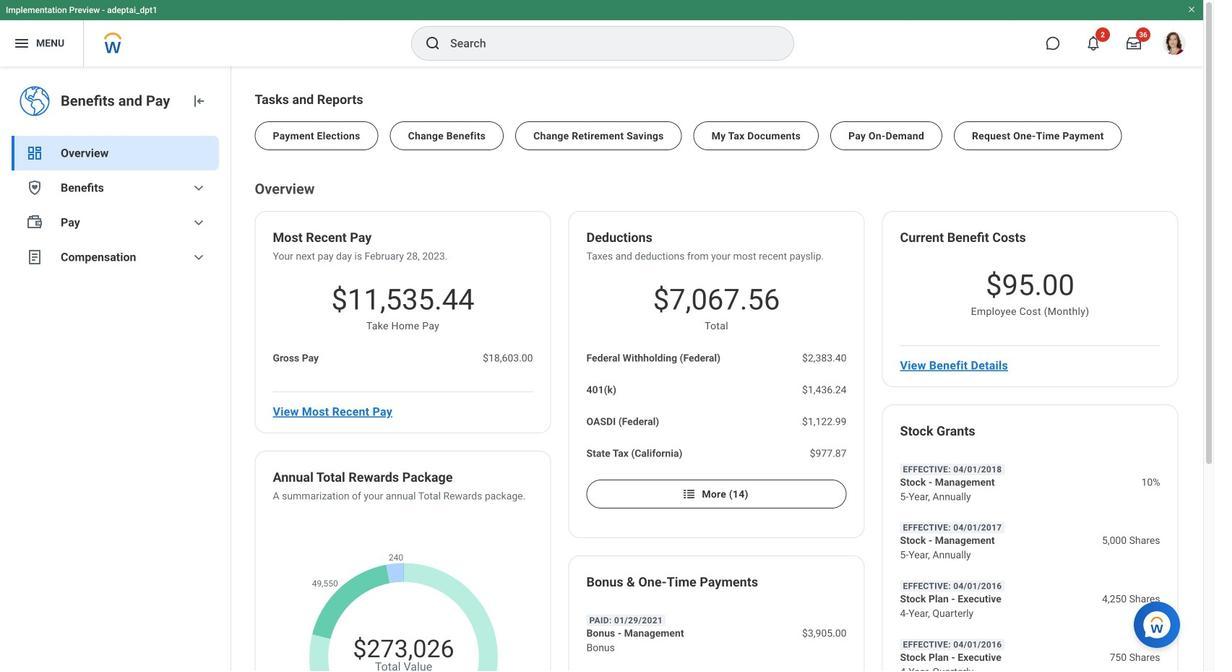 Task type: describe. For each thing, give the bounding box(es) containing it.
profile logan mcneil image
[[1163, 32, 1186, 58]]

search image
[[424, 35, 442, 52]]

benefits and pay element
[[61, 91, 179, 111]]

taxes and deductions from your most recent payslip. element
[[587, 249, 824, 264]]

justify image
[[13, 35, 30, 52]]

benefits image
[[26, 179, 43, 197]]

document alt image
[[26, 249, 43, 266]]

chevron down small image for benefits icon
[[190, 179, 207, 197]]

your next pay day is february 28, 2023. element
[[273, 249, 448, 264]]

a summarization of your annual total rewards package. element
[[273, 489, 526, 504]]

bonus & one-time payments element
[[587, 574, 758, 594]]

current benefit costs element
[[900, 229, 1026, 249]]

notifications large image
[[1087, 36, 1101, 51]]

chevron down small image for document alt image
[[190, 249, 207, 266]]



Task type: vqa. For each thing, say whether or not it's contained in the screenshot.
"task pay" icon
yes



Task type: locate. For each thing, give the bounding box(es) containing it.
banner
[[0, 0, 1204, 67]]

2 chevron down small image from the top
[[190, 249, 207, 266]]

stock grants element
[[900, 423, 976, 443]]

0 vertical spatial chevron down small image
[[190, 179, 207, 197]]

deductions element
[[587, 229, 653, 249]]

1 chevron down small image from the top
[[190, 179, 207, 197]]

list view image
[[682, 487, 696, 502]]

dashboard image
[[26, 145, 43, 162]]

transformation import image
[[190, 93, 207, 110]]

navigation pane region
[[0, 67, 231, 672]]

inbox large image
[[1127, 36, 1142, 51]]

chevron down small image down chevron down small icon
[[190, 249, 207, 266]]

Search Workday  search field
[[450, 27, 764, 59]]

most recent pay element
[[273, 229, 372, 249]]

list
[[255, 110, 1180, 150]]

1 vertical spatial chevron down small image
[[190, 249, 207, 266]]

chevron down small image up chevron down small icon
[[190, 179, 207, 197]]

chevron down small image
[[190, 179, 207, 197], [190, 249, 207, 266]]

task pay image
[[26, 214, 43, 231]]

annual total rewards package element
[[273, 469, 453, 489]]

chevron down small image
[[190, 214, 207, 231]]

close environment banner image
[[1188, 5, 1197, 14]]



